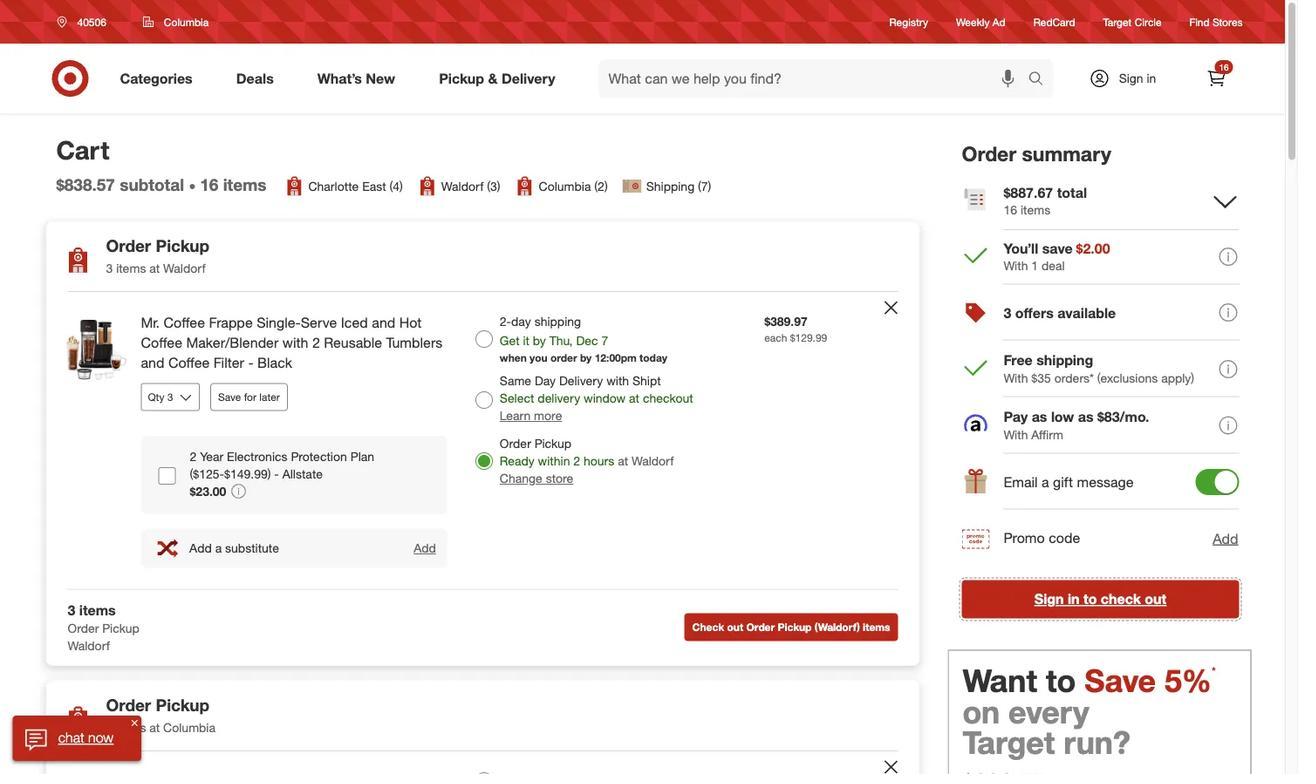 Task type: locate. For each thing, give the bounding box(es) containing it.
0 vertical spatial save
[[218, 391, 241, 404]]

a for email
[[1042, 474, 1049, 491]]

a inside group
[[215, 541, 222, 556]]

2 horizontal spatial 3
[[1004, 305, 1011, 322]]

to
[[1084, 591, 1097, 608], [1046, 662, 1076, 700], [625, 682, 635, 697]]

2 left ✕ "button"
[[106, 720, 113, 736]]

to right "want"
[[1046, 662, 1076, 700]]

as up affirm
[[1032, 409, 1047, 426]]

charlotte
[[308, 178, 359, 194]]

0 vertical spatial coffee
[[164, 315, 205, 332]]

store
[[546, 471, 573, 486]]

order inside order pickup 3 items at waldorf
[[106, 236, 151, 256]]

save left for
[[218, 391, 241, 404]]

hot
[[399, 315, 422, 332]]

items inside 3 items order pickup waldorf
[[79, 602, 116, 619]]

0 vertical spatial columbia
[[164, 15, 209, 28]]

0 vertical spatial -
[[248, 354, 254, 371]]

columbia inside list
[[539, 178, 591, 194]]

out right the check
[[727, 621, 743, 634]]

16 down the $887.67
[[1004, 202, 1017, 217]]

$23.00
[[190, 484, 226, 499]]

1 horizontal spatial 3
[[106, 261, 113, 276]]

pickup & delivery
[[439, 70, 555, 87]]

1 vertical spatial out
[[727, 621, 743, 634]]

0 horizontal spatial in
[[1068, 591, 1080, 608]]

2 with from the top
[[1004, 371, 1028, 386]]

save up run?
[[1085, 662, 1156, 700]]

2 cart item ready to fulfill group from the top
[[47, 752, 919, 775]]

Store pickup radio
[[475, 453, 493, 470]]

chat now button
[[13, 716, 142, 762]]

1 vertical spatial and
[[141, 354, 164, 371]]

add button
[[1212, 528, 1239, 550], [413, 540, 437, 557]]

order pickup 3 items at waldorf
[[106, 236, 210, 276]]

maker/blender
[[186, 335, 279, 352]]

1 horizontal spatial out
[[1145, 591, 1167, 608]]

check
[[692, 621, 724, 634]]

3 inside 3 items order pickup waldorf
[[68, 602, 75, 619]]

1 horizontal spatial a
[[1042, 474, 1049, 491]]

1 vertical spatial shipping
[[1037, 352, 1093, 369]]

1 horizontal spatial -
[[274, 466, 279, 482]]

items
[[223, 175, 266, 195], [1021, 202, 1051, 217], [116, 261, 146, 276], [79, 602, 116, 619], [863, 621, 890, 634], [116, 720, 146, 736]]

0 horizontal spatial by
[[533, 333, 546, 349]]

0 horizontal spatial target
[[963, 724, 1055, 762]]

None radio
[[475, 331, 493, 348]]

pickup
[[439, 70, 484, 87], [156, 236, 210, 256], [535, 436, 571, 452], [102, 621, 139, 636], [778, 621, 812, 634], [156, 695, 210, 715]]

by right it on the top left of the page
[[533, 333, 546, 349]]

0 horizontal spatial 3
[[68, 602, 75, 619]]

2 vertical spatial columbia
[[163, 720, 215, 736]]

2 down serve
[[312, 335, 320, 352]]

0 vertical spatial delivery
[[502, 70, 555, 87]]

order inside "order pickup 2 items at columbia"
[[106, 695, 151, 715]]

1 vertical spatial with
[[1004, 371, 1028, 386]]

with inside same day delivery with shipt select delivery window at checkout learn more
[[606, 373, 629, 389]]

with inside free shipping with $35 orders* (exclusions apply)
[[1004, 371, 1028, 386]]

in for sign in to check out
[[1068, 591, 1080, 608]]

0 horizontal spatial a
[[215, 541, 222, 556]]

16 right subtotal
[[200, 175, 218, 195]]

what's
[[317, 70, 362, 87]]

1 vertical spatial -
[[274, 466, 279, 482]]

0 vertical spatial and
[[372, 315, 395, 332]]

order inside "order pickup ready within 2 hours at waldorf change store"
[[500, 436, 531, 452]]

columbia for columbia
[[164, 15, 209, 28]]

0 horizontal spatial shipping
[[534, 314, 581, 329]]

1 horizontal spatial save
[[1085, 662, 1156, 700]]

with down free
[[1004, 371, 1028, 386]]

cart item ready to fulfill group
[[47, 292, 919, 589], [47, 752, 919, 775]]

items inside button
[[863, 621, 890, 634]]

0 vertical spatial 16
[[1219, 62, 1229, 72]]

shipping inside free shipping with $35 orders* (exclusions apply)
[[1037, 352, 1093, 369]]

coffee right 'mr.'
[[164, 315, 205, 332]]

new
[[366, 70, 395, 87]]

sign
[[1119, 71, 1143, 86], [1034, 591, 1064, 608]]

to left the 3.
[[625, 682, 635, 697]]

delivery up "delivery"
[[559, 373, 603, 389]]

every
[[1009, 693, 1089, 731]]

check out order pickup (waldorf) items
[[692, 621, 890, 634]]

1 horizontal spatial delivery
[[559, 373, 603, 389]]

0 horizontal spatial save
[[218, 391, 241, 404]]

cart item ready to fulfill group for order pickup 3 items at waldorf
[[47, 292, 919, 589]]

promo code
[[1004, 530, 1080, 547]]

(2)
[[594, 178, 608, 194]]

1 vertical spatial target
[[963, 724, 1055, 762]]

order for order pickup ready within 2 hours at waldorf change store
[[500, 436, 531, 452]]

order for order summary
[[962, 141, 1016, 166]]

1 horizontal spatial with
[[606, 373, 629, 389]]

0 vertical spatial by
[[533, 333, 546, 349]]

columbia inside dropdown button
[[164, 15, 209, 28]]

a
[[1042, 474, 1049, 491], [215, 541, 222, 556]]

target circle link
[[1103, 14, 1162, 29]]

0 horizontal spatial delivery
[[502, 70, 555, 87]]

- inside the "mr. coffee frappe single-serve iced and hot coffee maker/blender with 2 reusable tumblers and coffee filter  - black"
[[248, 354, 254, 371]]

7
[[601, 333, 608, 349]]

0 horizontal spatial sign
[[1034, 591, 1064, 608]]

change
[[500, 471, 542, 486]]

thu,
[[549, 333, 573, 349]]

None radio
[[475, 392, 493, 409], [475, 773, 493, 775], [475, 392, 493, 409], [475, 773, 493, 775]]

columbia right ✕ "button"
[[163, 720, 215, 736]]

- left allstate
[[274, 466, 279, 482]]

$129.99
[[790, 332, 827, 345]]

2 left year
[[190, 449, 197, 464]]

shipt
[[632, 373, 661, 389]]

shipping inside 2-day shipping get it by thu, dec 7 when you order by 12:00pm today
[[534, 314, 581, 329]]

weekly ad link
[[956, 14, 1006, 29]]

1 horizontal spatial add
[[414, 541, 436, 556]]

1 vertical spatial columbia
[[539, 178, 591, 194]]

0 horizontal spatial and
[[141, 354, 164, 371]]

cart
[[56, 134, 110, 165]]

frappe
[[209, 315, 253, 332]]

deal
[[1042, 258, 1065, 273]]

2 vertical spatial 3
[[68, 602, 75, 619]]

save
[[218, 391, 241, 404], [1085, 662, 1156, 700]]

at inside "order pickup 2 items at columbia"
[[149, 720, 160, 736]]

2 inside "order pickup ready within 2 hours at waldorf change store"
[[573, 454, 580, 469]]

delivery right &
[[502, 70, 555, 87]]

plan
[[350, 449, 374, 464]]

in down circle
[[1147, 71, 1156, 86]]

in left check
[[1068, 591, 1080, 608]]

0 vertical spatial with
[[283, 335, 308, 352]]

pickup inside order pickup 3 items at waldorf
[[156, 236, 210, 256]]

at down shipt
[[629, 391, 639, 406]]

to left check
[[1084, 591, 1097, 608]]

2 horizontal spatial to
[[1084, 591, 1097, 608]]

0 vertical spatial cart item ready to fulfill group
[[47, 292, 919, 589]]

0 horizontal spatial add
[[189, 541, 212, 556]]

sign down the promo code
[[1034, 591, 1064, 608]]

as
[[1032, 409, 1047, 426], [1078, 409, 1094, 426]]

registry
[[889, 15, 928, 28]]

Service plan for Mr. Coffee Frappe Single-Serve Iced and Hot Coffee Maker/Blender with 2 Reusable Tumblers and Coffee Filter  - Black checkbox
[[158, 468, 176, 485]]

0 vertical spatial with
[[1004, 258, 1028, 273]]

-
[[248, 354, 254, 371], [274, 466, 279, 482]]

2 inside 2 year electronics protection plan ($125-$149.99) - allstate
[[190, 449, 197, 464]]

waldorf inside "order pickup ready within 2 hours at waldorf change store"
[[632, 454, 674, 469]]

0 vertical spatial shipping
[[534, 314, 581, 329]]

(waldorf)
[[815, 621, 860, 634]]

stores
[[1213, 15, 1243, 28]]

shipping up orders*
[[1037, 352, 1093, 369]]

mr. coffee frappe single-serve iced and hot coffee maker/blender with 2 reusable tumblers and coffee filter  - black link
[[141, 313, 447, 373]]

you
[[530, 352, 548, 365]]

find stores
[[1190, 15, 1243, 28]]

1 horizontal spatial as
[[1078, 409, 1094, 426]]

columbia up categories link
[[164, 15, 209, 28]]

0 horizontal spatial -
[[248, 354, 254, 371]]

later
[[259, 391, 280, 404]]

1 vertical spatial cart item ready to fulfill group
[[47, 752, 919, 775]]

east
[[362, 178, 386, 194]]

updated
[[575, 682, 621, 697]]

find
[[1190, 15, 1210, 28]]

3 inside button
[[1004, 305, 1011, 322]]

$887.67
[[1004, 184, 1053, 201]]

and left hot on the top left of page
[[372, 315, 395, 332]]

sign for sign in to check out
[[1034, 591, 1064, 608]]

delivery inside same day delivery with shipt select delivery window at checkout learn more
[[559, 373, 603, 389]]

find stores link
[[1190, 14, 1243, 29]]

apply)
[[1161, 371, 1194, 386]]

0 horizontal spatial with
[[283, 335, 308, 352]]

1 cart item ready to fulfill group from the top
[[47, 292, 919, 589]]

sign in to check out button
[[962, 581, 1239, 619]]

search button
[[1020, 59, 1062, 101]]

order pickup ready within 2 hours at waldorf change store
[[500, 436, 674, 486]]

2
[[312, 335, 320, 352], [190, 449, 197, 464], [573, 454, 580, 469], [106, 720, 113, 736]]

check
[[1101, 591, 1141, 608]]

3.
[[639, 682, 649, 697]]

0 horizontal spatial as
[[1032, 409, 1047, 426]]

16 down stores
[[1219, 62, 1229, 72]]

it
[[523, 333, 530, 349]]

target left circle
[[1103, 15, 1132, 28]]

waldorf (3)
[[441, 178, 500, 194]]

1 horizontal spatial sign
[[1119, 71, 1143, 86]]

$887.67 total 16 items
[[1004, 184, 1087, 217]]

sign in
[[1119, 71, 1156, 86]]

1 vertical spatial delivery
[[559, 373, 603, 389]]

target
[[1103, 15, 1132, 28], [963, 724, 1055, 762]]

columbia
[[164, 15, 209, 28], [539, 178, 591, 194], [163, 720, 215, 736]]

affirm image
[[962, 412, 990, 440]]

0 vertical spatial 3
[[106, 261, 113, 276]]

a for add
[[215, 541, 222, 556]]

target down "want"
[[963, 724, 1055, 762]]

save for later button
[[210, 384, 288, 411]]

2 horizontal spatial 16
[[1219, 62, 1229, 72]]

2 inside the "mr. coffee frappe single-serve iced and hot coffee maker/blender with 2 reusable tumblers and coffee filter  - black"
[[312, 335, 320, 352]]

with down the 'pay'
[[1004, 427, 1028, 443]]

at right hours
[[618, 454, 628, 469]]

1 with from the top
[[1004, 258, 1028, 273]]

a left gift
[[1042, 474, 1049, 491]]

0 vertical spatial in
[[1147, 71, 1156, 86]]

1 vertical spatial a
[[215, 541, 222, 556]]

2 left hours
[[573, 454, 580, 469]]

- right filter
[[248, 354, 254, 371]]

out right check
[[1145, 591, 1167, 608]]

window
[[584, 391, 626, 406]]

single-
[[257, 315, 301, 332]]

$838.57
[[56, 175, 115, 195]]

in inside button
[[1068, 591, 1080, 608]]

1 vertical spatial 3
[[1004, 305, 1011, 322]]

1 horizontal spatial by
[[580, 352, 592, 365]]

with down you'll
[[1004, 258, 1028, 273]]

1 vertical spatial 16
[[200, 175, 218, 195]]

✕
[[131, 718, 138, 728]]

to inside button
[[1084, 591, 1097, 608]]

cart item ready to fulfill group containing mr. coffee frappe single-serve iced and hot coffee maker/blender with 2 reusable tumblers and coffee filter  - black
[[47, 292, 919, 589]]

shipping up "thu," on the left top
[[534, 314, 581, 329]]

coffee left filter
[[168, 354, 210, 371]]

on
[[963, 693, 1000, 731]]

delivery for day
[[559, 373, 603, 389]]

and down 'mr.'
[[141, 354, 164, 371]]

pay
[[1004, 409, 1028, 426]]

1 vertical spatial by
[[580, 352, 592, 365]]

(3)
[[487, 178, 500, 194]]

1 horizontal spatial 16
[[1004, 202, 1017, 217]]

1 vertical spatial with
[[606, 373, 629, 389]]

3 with from the top
[[1004, 427, 1028, 443]]

pickup inside button
[[778, 621, 812, 634]]

as right low
[[1078, 409, 1094, 426]]

sign down target circle link
[[1119, 71, 1143, 86]]

year
[[200, 449, 224, 464]]

with down single-
[[283, 335, 308, 352]]

order inside button
[[746, 621, 775, 634]]

coffee down 'mr.'
[[141, 335, 182, 352]]

order
[[550, 352, 577, 365]]

today
[[640, 352, 667, 365]]

with up window
[[606, 373, 629, 389]]

waldorf inside 3 items order pickup waldorf
[[68, 639, 110, 654]]

0 vertical spatial sign
[[1119, 71, 1143, 86]]

at right ✕ "button"
[[149, 720, 160, 736]]

for
[[244, 391, 256, 404]]

1 vertical spatial sign
[[1034, 591, 1064, 608]]

1 horizontal spatial shipping
[[1037, 352, 1093, 369]]

categories link
[[105, 59, 214, 98]]

0 horizontal spatial to
[[625, 682, 635, 697]]

sign inside button
[[1034, 591, 1064, 608]]

by down dec
[[580, 352, 592, 365]]

list
[[284, 176, 711, 197]]

affirm image
[[964, 415, 987, 432]]

at up 'mr.'
[[149, 261, 160, 276]]

waldorf
[[441, 178, 484, 194], [163, 261, 205, 276], [632, 454, 674, 469], [68, 639, 110, 654]]

0 horizontal spatial 16
[[200, 175, 218, 195]]

pickup inside 3 items order pickup waldorf
[[102, 621, 139, 636]]

0 vertical spatial a
[[1042, 474, 1049, 491]]

0 vertical spatial target
[[1103, 15, 1132, 28]]

items inside order pickup 3 items at waldorf
[[116, 261, 146, 276]]

gift
[[1053, 474, 1073, 491]]

columbia left (2)
[[539, 178, 591, 194]]

1 vertical spatial in
[[1068, 591, 1080, 608]]

a left substitute
[[215, 541, 222, 556]]

2 vertical spatial with
[[1004, 427, 1028, 443]]

2-
[[500, 314, 511, 329]]

waldorf inside order pickup 3 items at waldorf
[[163, 261, 205, 276]]

2 vertical spatial 16
[[1004, 202, 1017, 217]]

1 horizontal spatial in
[[1147, 71, 1156, 86]]

chat now
[[58, 730, 114, 747]]

items inside $887.67 total 16 items
[[1021, 202, 1051, 217]]



Task type: vqa. For each thing, say whether or not it's contained in the screenshot.
the items
yes



Task type: describe. For each thing, give the bounding box(es) containing it.
columbia for columbia (2)
[[539, 178, 591, 194]]

redcard link
[[1034, 14, 1075, 29]]

item quantity updated to 3.
[[500, 682, 649, 697]]

search
[[1020, 72, 1062, 89]]

electronics
[[227, 449, 287, 464]]

deals
[[236, 70, 274, 87]]

1 horizontal spatial target
[[1103, 15, 1132, 28]]

1 horizontal spatial to
[[1046, 662, 1076, 700]]

circle
[[1135, 15, 1162, 28]]

ready
[[500, 454, 535, 469]]

pickup inside "order pickup ready within 2 hours at waldorf change store"
[[535, 436, 571, 452]]

checkout
[[643, 391, 693, 406]]

- inside 2 year electronics protection plan ($125-$149.99) - allstate
[[274, 466, 279, 482]]

pickup inside "order pickup 2 items at columbia"
[[156, 695, 210, 715]]

allstate
[[282, 466, 323, 482]]

free shipping with $35 orders* (exclusions apply)
[[1004, 352, 1194, 386]]

target circle
[[1103, 15, 1162, 28]]

you'll save $2.00 with 1 deal
[[1004, 240, 1110, 273]]

1 horizontal spatial and
[[372, 315, 395, 332]]

$838.57 subtotal
[[56, 175, 184, 195]]

order inside 3 items order pickup waldorf
[[68, 621, 99, 636]]

within
[[538, 454, 570, 469]]

16 items
[[200, 175, 266, 195]]

2 horizontal spatial add
[[1213, 530, 1238, 547]]

3 for 3 items order pickup waldorf
[[68, 602, 75, 619]]

ad
[[993, 15, 1006, 28]]

0 horizontal spatial add button
[[413, 540, 437, 557]]

save for later
[[218, 391, 280, 404]]

serve
[[301, 315, 337, 332]]

delivery
[[538, 391, 580, 406]]

with inside the "mr. coffee frappe single-serve iced and hot coffee maker/blender with 2 reusable tumblers and coffee filter  - black"
[[283, 335, 308, 352]]

shipping (7)
[[646, 178, 711, 194]]

*
[[1212, 665, 1216, 678]]

run?
[[1064, 724, 1130, 762]]

list containing charlotte east (4)
[[284, 176, 711, 197]]

&
[[488, 70, 498, 87]]

1 as from the left
[[1032, 409, 1047, 426]]

code
[[1049, 530, 1080, 547]]

at inside order pickup 3 items at waldorf
[[149, 261, 160, 276]]

0 horizontal spatial out
[[727, 621, 743, 634]]

3 inside order pickup 3 items at waldorf
[[106, 261, 113, 276]]

16 for 16
[[1219, 62, 1229, 72]]

registry link
[[889, 14, 928, 29]]

offers
[[1015, 305, 1054, 322]]

want
[[963, 662, 1037, 700]]

3 items order pickup waldorf
[[68, 602, 139, 654]]

total
[[1057, 184, 1087, 201]]

at inside "order pickup ready within 2 hours at waldorf change store"
[[618, 454, 628, 469]]

email
[[1004, 474, 1038, 491]]

message
[[1077, 474, 1134, 491]]

what's new link
[[302, 59, 417, 98]]

low
[[1051, 409, 1074, 426]]

waldorf inside list
[[441, 178, 484, 194]]

quantity
[[528, 682, 572, 697]]

(exclusions
[[1097, 371, 1158, 386]]

with inside pay as low as $83/mo. with affirm
[[1004, 427, 1028, 443]]

order summary
[[962, 141, 1111, 166]]

What can we help you find? suggestions appear below search field
[[598, 59, 1032, 98]]

free
[[1004, 352, 1033, 369]]

(4)
[[390, 178, 403, 194]]

2 vertical spatial coffee
[[168, 354, 210, 371]]

summary
[[1022, 141, 1111, 166]]

in for sign in
[[1147, 71, 1156, 86]]

available
[[1057, 305, 1116, 322]]

mr.
[[141, 315, 160, 332]]

columbia button
[[132, 6, 220, 38]]

3 offers available button
[[962, 286, 1239, 342]]

learn more button
[[500, 407, 562, 425]]

40506 button
[[46, 6, 125, 38]]

delivery for &
[[502, 70, 555, 87]]

1 horizontal spatial add button
[[1212, 528, 1239, 550]]

(7)
[[698, 178, 711, 194]]

cart item ready to fulfill group for order pickup 2 items at columbia
[[47, 752, 919, 775]]

sign for sign in
[[1119, 71, 1143, 86]]

with inside "you'll save $2.00 with 1 deal"
[[1004, 258, 1028, 273]]

select
[[500, 391, 534, 406]]

get
[[500, 333, 520, 349]]

iced
[[341, 315, 368, 332]]

check out order pickup (waldorf) items button
[[684, 614, 898, 642]]

3 offers available
[[1004, 305, 1116, 322]]

shipping
[[646, 178, 695, 194]]

3 for 3 offers available
[[1004, 305, 1011, 322]]

$389.97 each $129.99
[[764, 314, 827, 345]]

1 vertical spatial coffee
[[141, 335, 182, 352]]

pickup & delivery link
[[424, 59, 577, 98]]

order for order pickup 3 items at waldorf
[[106, 236, 151, 256]]

$35
[[1031, 371, 1051, 386]]

2 as from the left
[[1078, 409, 1094, 426]]

2-day shipping get it by thu, dec 7 when you order by 12:00pm today
[[500, 314, 667, 365]]

chat now dialog
[[13, 716, 142, 762]]

at inside same day delivery with shipt select delivery window at checkout learn more
[[629, 391, 639, 406]]

now
[[88, 730, 114, 747]]

40506
[[77, 15, 106, 28]]

columbia (2)
[[539, 178, 608, 194]]

item
[[500, 682, 525, 697]]

same
[[500, 373, 531, 389]]

mr. coffee frappe single-serve iced and hot coffee maker/blender with 2 reusable tumblers and coffee filter  - black
[[141, 315, 443, 371]]

affirm
[[1031, 427, 1063, 443]]

target inside on every target run?
[[963, 724, 1055, 762]]

1 vertical spatial save
[[1085, 662, 1156, 700]]

16 inside $887.67 total 16 items
[[1004, 202, 1017, 217]]

order for order pickup 2 items at columbia
[[106, 695, 151, 715]]

order pickup 2 items at columbia
[[106, 695, 215, 736]]

0 vertical spatial out
[[1145, 591, 1167, 608]]

2 inside "order pickup 2 items at columbia"
[[106, 720, 113, 736]]

what's new
[[317, 70, 395, 87]]

mr. coffee frappe single-serve iced and hot coffee maker/blender with 2 reusable tumblers and coffee filter  - black image
[[61, 313, 130, 383]]

items inside "order pickup 2 items at columbia"
[[116, 720, 146, 736]]

on every target run?
[[963, 693, 1130, 762]]

email a gift message
[[1004, 474, 1134, 491]]

16 for 16 items
[[200, 175, 218, 195]]

$2.00
[[1076, 240, 1110, 257]]

16 link
[[1197, 59, 1236, 98]]

save inside button
[[218, 391, 241, 404]]

1
[[1031, 258, 1038, 273]]

reusable
[[324, 335, 382, 352]]

$149.99)
[[224, 466, 271, 482]]

same day delivery with shipt select delivery window at checkout learn more
[[500, 373, 693, 424]]

$83/mo.
[[1097, 409, 1149, 426]]

columbia inside "order pickup 2 items at columbia"
[[163, 720, 215, 736]]



